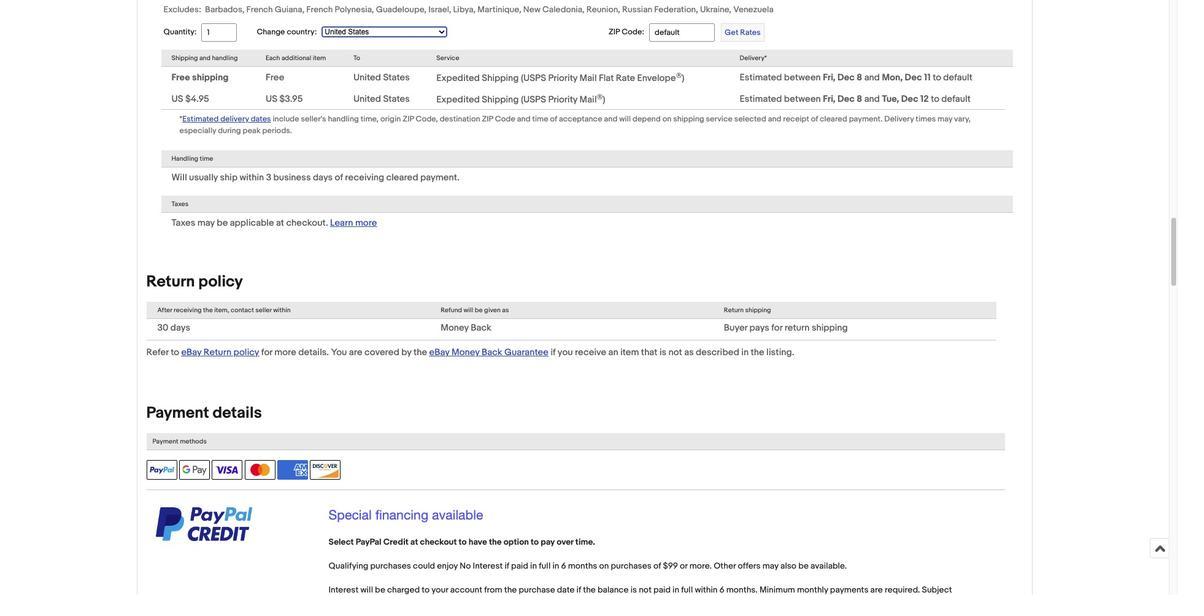 Task type: locate. For each thing, give the bounding box(es) containing it.
0 horizontal spatial handling
[[212, 54, 238, 62]]

2 8 from the top
[[857, 93, 863, 105]]

in left full at the bottom of page
[[531, 561, 537, 572]]

0 vertical spatial cleared
[[820, 114, 848, 124]]

1 states from the top
[[383, 72, 410, 83]]

® down zip code: text field
[[676, 71, 683, 79]]

12
[[921, 93, 930, 105]]

return for return shipping
[[724, 307, 744, 315]]

0 vertical spatial taxes
[[172, 200, 189, 208]]

estimated up especially
[[182, 114, 219, 124]]

(usps up the expedited shipping (usps priority mail ® )
[[521, 72, 547, 84]]

mail inside the expedited shipping (usps priority mail ® )
[[580, 94, 597, 105]]

1 horizontal spatial will
[[620, 114, 631, 124]]

2 fri, from the top
[[824, 93, 836, 105]]

by
[[402, 347, 412, 359]]

to left pay
[[531, 537, 539, 548]]

1 french from the left
[[247, 4, 273, 15]]

2 us from the left
[[266, 93, 278, 105]]

full
[[539, 561, 551, 572]]

1 united states from the top
[[354, 72, 410, 83]]

default up vary,
[[942, 93, 971, 105]]

2 vertical spatial return
[[204, 347, 232, 359]]

time down the expedited shipping (usps priority mail ® )
[[533, 114, 549, 124]]

0 vertical spatial will
[[620, 114, 631, 124]]

0 vertical spatial 8
[[857, 72, 863, 83]]

free for free
[[266, 72, 285, 83]]

1 taxes from the top
[[172, 200, 189, 208]]

2 ebay from the left
[[430, 347, 450, 359]]

0 vertical spatial be
[[217, 218, 228, 229]]

1 horizontal spatial for
[[772, 323, 783, 334]]

0 horizontal spatial ebay
[[181, 347, 202, 359]]

receipt
[[784, 114, 810, 124]]

priority inside the expedited shipping (usps priority mail ® )
[[549, 94, 578, 105]]

pays
[[750, 323, 770, 334]]

$3.95
[[280, 93, 303, 105]]

shipping down shipping and handling
[[192, 72, 229, 83]]

expedited
[[437, 72, 480, 84], [437, 94, 480, 105]]

0 vertical spatial ®
[[676, 71, 683, 79]]

be left given
[[475, 307, 483, 315]]

priority inside the expedited shipping (usps priority mail flat rate envelope ® )
[[549, 72, 578, 84]]

discover image
[[310, 461, 341, 480]]

fri, down estimated between fri, dec 8 and mon, dec 11 to default
[[824, 93, 836, 105]]

taxes
[[172, 200, 189, 208], [172, 218, 195, 229]]

0 horizontal spatial )
[[603, 94, 606, 105]]

times
[[916, 114, 937, 124]]

handling
[[212, 54, 238, 62], [328, 114, 359, 124]]

select
[[329, 537, 354, 548]]

0 vertical spatial payment.
[[850, 114, 883, 124]]

return
[[146, 273, 195, 292], [724, 307, 744, 315], [204, 347, 232, 359]]

united states for expedited shipping (usps priority mail flat rate envelope
[[354, 72, 410, 83]]

payment. down the estimated between fri, dec 8 and tue, dec 12 to default
[[850, 114, 883, 124]]

qualifying
[[329, 561, 369, 572]]

handling inside include seller's handling time, origin zip code, destination zip code and time of acceptance and will depend on shipping service selected and receipt of cleared payment. delivery times may vary, especially during peak periods.
[[328, 114, 359, 124]]

1 8 from the top
[[857, 72, 863, 83]]

if left you
[[551, 347, 556, 359]]

cleared down "origin"
[[387, 172, 419, 184]]

handling for seller's
[[328, 114, 359, 124]]

1 horizontal spatial within
[[273, 307, 291, 315]]

) inside the expedited shipping (usps priority mail flat rate envelope ® )
[[683, 72, 685, 84]]

1 free from the left
[[172, 72, 190, 83]]

0 horizontal spatial french
[[247, 4, 273, 15]]

0 horizontal spatial receiving
[[174, 307, 202, 315]]

policy up item, at bottom
[[199, 273, 243, 292]]

1 vertical spatial back
[[482, 347, 503, 359]]

1 horizontal spatial purchases
[[611, 561, 652, 572]]

shipping for free
[[482, 72, 519, 84]]

1 vertical spatial 8
[[857, 93, 863, 105]]

expedited up destination
[[437, 94, 480, 105]]

1 horizontal spatial item
[[621, 347, 639, 359]]

0 horizontal spatial be
[[217, 218, 228, 229]]

0 vertical spatial handling
[[212, 54, 238, 62]]

0 horizontal spatial return
[[146, 273, 195, 292]]

1 vertical spatial on
[[600, 561, 609, 572]]

2 french from the left
[[307, 4, 333, 15]]

get rates
[[725, 28, 761, 37]]

item right additional
[[313, 54, 326, 62]]

2 vertical spatial be
[[799, 561, 809, 572]]

you
[[558, 347, 573, 359]]

0 vertical spatial payment
[[146, 404, 209, 423]]

2 (usps from the top
[[521, 94, 547, 105]]

shipping inside the expedited shipping (usps priority mail flat rate envelope ® )
[[482, 72, 519, 84]]

1 vertical spatial time
[[200, 155, 213, 163]]

united states up "origin"
[[354, 93, 410, 105]]

priority left flat
[[549, 72, 578, 84]]

0 vertical spatial (usps
[[521, 72, 547, 84]]

1 vertical spatial mail
[[580, 94, 597, 105]]

0 vertical spatial estimated
[[740, 72, 783, 83]]

1 horizontal spatial if
[[551, 347, 556, 359]]

payment up payment methods
[[146, 404, 209, 423]]

0 vertical spatial states
[[383, 72, 410, 83]]

1 vertical spatial receiving
[[174, 307, 202, 315]]

1 fri, from the top
[[824, 72, 836, 83]]

0 vertical spatial on
[[663, 114, 672, 124]]

0 vertical spatial for
[[772, 323, 783, 334]]

2 priority from the top
[[549, 94, 578, 105]]

(usps
[[521, 72, 547, 84], [521, 94, 547, 105]]

details.
[[299, 347, 329, 359]]

1 horizontal spatial on
[[663, 114, 672, 124]]

mail inside the expedited shipping (usps priority mail flat rate envelope ® )
[[580, 72, 597, 84]]

1 horizontal spatial at
[[411, 537, 418, 548]]

(usps for ®
[[521, 94, 547, 105]]

in
[[742, 347, 749, 359], [531, 561, 537, 572], [553, 561, 560, 572]]

0 vertical spatial united
[[354, 72, 381, 83]]

payment details
[[146, 404, 262, 423]]

more left the details. on the left of the page
[[275, 347, 297, 359]]

expedited inside the expedited shipping (usps priority mail ® )
[[437, 94, 480, 105]]

1 horizontal spatial handling
[[328, 114, 359, 124]]

free for free shipping
[[172, 72, 190, 83]]

0 vertical spatial shipping
[[172, 54, 198, 62]]

0 vertical spatial more
[[355, 218, 377, 229]]

french up change
[[247, 4, 273, 15]]

mail for flat
[[580, 72, 597, 84]]

default right 11
[[944, 72, 973, 83]]

back left the guarantee
[[482, 347, 503, 359]]

dec
[[838, 72, 855, 83], [905, 72, 923, 83], [838, 93, 855, 105], [902, 93, 919, 105]]

0 vertical spatial default
[[944, 72, 973, 83]]

0 vertical spatial mail
[[580, 72, 597, 84]]

1 vertical spatial item
[[621, 347, 639, 359]]

ebay down 30 days
[[181, 347, 202, 359]]

8 up the estimated between fri, dec 8 and tue, dec 12 to default
[[857, 72, 863, 83]]

at left checkout.
[[276, 218, 284, 229]]

2 taxes from the top
[[172, 218, 195, 229]]

1 vertical spatial return
[[724, 307, 744, 315]]

may left vary,
[[938, 114, 953, 124]]

each
[[266, 54, 280, 62]]

1 horizontal spatial )
[[683, 72, 685, 84]]

* estimated delivery dates
[[180, 114, 271, 124]]

® inside the expedited shipping (usps priority mail flat rate envelope ® )
[[676, 71, 683, 79]]

days right 30
[[171, 323, 190, 334]]

expedited down service in the left of the page
[[437, 72, 480, 84]]

expedited inside the expedited shipping (usps priority mail flat rate envelope ® )
[[437, 72, 480, 84]]

shipping up the expedited shipping (usps priority mail ® )
[[482, 72, 519, 84]]

0 vertical spatial item
[[313, 54, 326, 62]]

2 mail from the top
[[580, 94, 597, 105]]

(usps inside the expedited shipping (usps priority mail flat rate envelope ® )
[[521, 72, 547, 84]]

) inside the expedited shipping (usps priority mail ® )
[[603, 94, 606, 105]]

1 vertical spatial ®
[[597, 93, 603, 100]]

money back
[[441, 323, 492, 334]]

1 vertical spatial shipping
[[482, 72, 519, 84]]

0 horizontal spatial more
[[275, 347, 297, 359]]

paid
[[512, 561, 529, 572]]

states
[[383, 72, 410, 83], [383, 93, 410, 105]]

0 vertical spatial policy
[[199, 273, 243, 292]]

united states down to
[[354, 72, 410, 83]]

united down to
[[354, 72, 381, 83]]

1 vertical spatial states
[[383, 93, 410, 105]]

within left 3 on the left top
[[240, 172, 264, 184]]

american express image
[[278, 461, 308, 480]]

be right the also
[[799, 561, 809, 572]]

united up time,
[[354, 93, 381, 105]]

1 horizontal spatial ebay
[[430, 347, 450, 359]]

1 (usps from the top
[[521, 72, 547, 84]]

at
[[276, 218, 284, 229], [411, 537, 418, 548]]

®
[[676, 71, 683, 79], [597, 93, 603, 100]]

0 vertical spatial within
[[240, 172, 264, 184]]

1 vertical spatial united
[[354, 93, 381, 105]]

purchases down "credit"
[[371, 561, 411, 572]]

between for estimated between fri, dec 8 and tue, dec 12 to default
[[785, 93, 821, 105]]

0 vertical spatial time
[[533, 114, 549, 124]]

0 horizontal spatial days
[[171, 323, 190, 334]]

0 vertical spatial return
[[146, 273, 195, 292]]

may left the also
[[763, 561, 779, 572]]

dec down estimated between fri, dec 8 and mon, dec 11 to default
[[838, 93, 855, 105]]

return down item, at bottom
[[204, 347, 232, 359]]

may inside include seller's handling time, origin zip code, destination zip code and time of acceptance and will depend on shipping service selected and receipt of cleared payment. delivery times may vary, especially during peak periods.
[[938, 114, 953, 124]]

of left acceptance
[[550, 114, 558, 124]]

$99
[[664, 561, 678, 572]]

0 horizontal spatial free
[[172, 72, 190, 83]]

fri, for tue, dec 12
[[824, 93, 836, 105]]

to for estimated between fri, dec 8 and tue, dec 12 to default
[[932, 93, 940, 105]]

2 vertical spatial shipping
[[482, 94, 519, 105]]

shipping
[[172, 54, 198, 62], [482, 72, 519, 84], [482, 94, 519, 105]]

return shipping
[[724, 307, 772, 315]]

(usps inside the expedited shipping (usps priority mail ® )
[[521, 94, 547, 105]]

1 vertical spatial between
[[785, 93, 821, 105]]

mail
[[580, 72, 597, 84], [580, 94, 597, 105]]

free down 'each'
[[266, 72, 285, 83]]

more right learn
[[355, 218, 377, 229]]

as right not
[[685, 347, 694, 359]]

taxes for taxes
[[172, 200, 189, 208]]

periods.
[[263, 126, 292, 136]]

® inside the expedited shipping (usps priority mail ® )
[[597, 93, 603, 100]]

) down flat
[[603, 94, 606, 105]]

1 mail from the top
[[580, 72, 597, 84]]

0 vertical spatial receiving
[[345, 172, 385, 184]]

estimated for estimated between fri, dec 8 and mon, dec 11 to default
[[740, 72, 783, 83]]

time up usually on the top of page
[[200, 155, 213, 163]]

0 vertical spatial between
[[785, 72, 821, 83]]

selected
[[735, 114, 767, 124]]

0 horizontal spatial if
[[505, 561, 510, 572]]

and left receipt
[[769, 114, 782, 124]]

to right 12 on the right top of the page
[[932, 93, 940, 105]]

include seller's handling time, origin zip code, destination zip code and time of acceptance and will depend on shipping service selected and receipt of cleared payment. delivery times may vary, especially during peak periods.
[[180, 114, 971, 136]]

payment. down code,
[[421, 172, 460, 184]]

in down the buyer
[[742, 347, 749, 359]]

2 purchases from the left
[[611, 561, 652, 572]]

0 horizontal spatial on
[[600, 561, 609, 572]]

french up 'country:'
[[307, 4, 333, 15]]

will right refund
[[464, 307, 474, 315]]

will left depend
[[620, 114, 631, 124]]

ukraine,
[[701, 4, 732, 15]]

on inside include seller's handling time, origin zip code, destination zip code and time of acceptance and will depend on shipping service selected and receipt of cleared payment. delivery times may vary, especially during peak periods.
[[663, 114, 672, 124]]

enjoy
[[437, 561, 458, 572]]

business
[[274, 172, 311, 184]]

shipping up pays
[[746, 307, 772, 315]]

and right code at left top
[[517, 114, 531, 124]]

2 between from the top
[[785, 93, 821, 105]]

expedited shipping (usps priority mail ® )
[[437, 93, 606, 105]]

1 vertical spatial if
[[505, 561, 510, 572]]

between for estimated between fri, dec 8 and mon, dec 11 to default
[[785, 72, 821, 83]]

0 horizontal spatial us
[[172, 93, 183, 105]]

checkout.
[[286, 218, 328, 229]]

1 priority from the top
[[549, 72, 578, 84]]

shipping inside the expedited shipping (usps priority mail ® )
[[482, 94, 519, 105]]

free up us $4.95
[[172, 72, 190, 83]]

2 free from the left
[[266, 72, 285, 83]]

(usps for flat
[[521, 72, 547, 84]]

1 vertical spatial may
[[198, 218, 215, 229]]

buyer
[[724, 323, 748, 334]]

0 vertical spatial priority
[[549, 72, 578, 84]]

0 vertical spatial expedited
[[437, 72, 480, 84]]

) right envelope
[[683, 72, 685, 84]]

credit
[[384, 537, 409, 548]]

mail left flat
[[580, 72, 597, 84]]

purchases left $99
[[611, 561, 652, 572]]

the left item, at bottom
[[203, 307, 213, 315]]

1 vertical spatial default
[[942, 93, 971, 105]]

code:
[[622, 27, 645, 37]]

for down seller
[[261, 347, 273, 359]]

$4.95
[[185, 93, 209, 105]]

1 horizontal spatial as
[[685, 347, 694, 359]]

include
[[273, 114, 299, 124]]

shipping up code at left top
[[482, 94, 519, 105]]

dec left 12 on the right top of the page
[[902, 93, 919, 105]]

ebay right by
[[430, 347, 450, 359]]

1 expedited from the top
[[437, 72, 480, 84]]

1 horizontal spatial us
[[266, 93, 278, 105]]

of
[[550, 114, 558, 124], [812, 114, 819, 124], [335, 172, 343, 184], [654, 561, 662, 572]]

additional
[[282, 54, 312, 62]]

0 vertical spatial )
[[683, 72, 685, 84]]

(usps down the expedited shipping (usps priority mail flat rate envelope ® )
[[521, 94, 547, 105]]

within
[[240, 172, 264, 184], [273, 307, 291, 315]]

us
[[172, 93, 183, 105], [266, 93, 278, 105]]

us for us $3.95
[[266, 93, 278, 105]]

ebay
[[181, 347, 202, 359], [430, 347, 450, 359]]

are
[[349, 347, 363, 359]]

could
[[413, 561, 435, 572]]

will
[[172, 172, 187, 184]]

1 horizontal spatial time
[[533, 114, 549, 124]]

1 vertical spatial within
[[273, 307, 291, 315]]

2 united states from the top
[[354, 93, 410, 105]]

if left paid on the bottom
[[505, 561, 510, 572]]

money down the 'money back'
[[452, 347, 480, 359]]

1 between from the top
[[785, 72, 821, 83]]

ebay money back guarantee link
[[430, 347, 549, 359]]

2 horizontal spatial may
[[938, 114, 953, 124]]

on
[[663, 114, 672, 124], [600, 561, 609, 572]]

payment.
[[850, 114, 883, 124], [421, 172, 460, 184]]

estimated up selected
[[740, 93, 783, 105]]

2 states from the top
[[383, 93, 410, 105]]

default
[[944, 72, 973, 83], [942, 93, 971, 105]]

be left applicable
[[217, 218, 228, 229]]

within right seller
[[273, 307, 291, 315]]

priority down the expedited shipping (usps priority mail flat rate envelope ® )
[[549, 94, 578, 105]]

back
[[471, 323, 492, 334], [482, 347, 503, 359]]

reunion,
[[587, 4, 621, 15]]

ebay return policy link
[[181, 347, 259, 359]]

8 down estimated between fri, dec 8 and mon, dec 11 to default
[[857, 93, 863, 105]]

shipping left service
[[674, 114, 705, 124]]

1 united from the top
[[354, 72, 381, 83]]

united for expedited shipping (usps priority mail
[[354, 93, 381, 105]]

1 horizontal spatial days
[[313, 172, 333, 184]]

mail up acceptance
[[580, 94, 597, 105]]

2 united from the top
[[354, 93, 381, 105]]

as right given
[[502, 307, 509, 315]]

zip left code:
[[609, 27, 620, 37]]

1 vertical spatial )
[[603, 94, 606, 105]]

fri,
[[824, 72, 836, 83], [824, 93, 836, 105]]

*
[[180, 114, 182, 124]]

to right 11
[[933, 72, 942, 83]]

usually
[[189, 172, 218, 184]]

1 vertical spatial money
[[452, 347, 480, 359]]

1 ebay from the left
[[181, 347, 202, 359]]

payment left the 'methods'
[[153, 438, 179, 446]]

1 vertical spatial fri,
[[824, 93, 836, 105]]

french
[[247, 4, 273, 15], [307, 4, 333, 15]]

zip left code at left top
[[482, 114, 494, 124]]

on right depend
[[663, 114, 672, 124]]

after receiving the item, contact seller within
[[158, 307, 291, 315]]

united for expedited shipping (usps priority mail flat rate envelope
[[354, 72, 381, 83]]

described
[[696, 347, 740, 359]]

1 vertical spatial estimated
[[740, 93, 783, 105]]

fri, up the estimated between fri, dec 8 and tue, dec 12 to default
[[824, 72, 836, 83]]

receiving up 30 days
[[174, 307, 202, 315]]

0 horizontal spatial within
[[240, 172, 264, 184]]

return up after in the left bottom of the page
[[146, 273, 195, 292]]

for right pays
[[772, 323, 783, 334]]

8 for tue,
[[857, 93, 863, 105]]

cleared down the estimated between fri, dec 8 and tue, dec 12 to default
[[820, 114, 848, 124]]

taxes may be applicable at checkout. learn more
[[172, 218, 377, 229]]

0 horizontal spatial will
[[464, 307, 474, 315]]

zip
[[609, 27, 620, 37], [403, 114, 414, 124], [482, 114, 494, 124]]

item right an
[[621, 347, 639, 359]]

return up the buyer
[[724, 307, 744, 315]]

policy down the contact
[[234, 347, 259, 359]]

1 us from the left
[[172, 93, 183, 105]]

depend
[[633, 114, 661, 124]]

refer
[[146, 347, 169, 359]]

handling down quantity: text box
[[212, 54, 238, 62]]

2 expedited from the top
[[437, 94, 480, 105]]

1 horizontal spatial ®
[[676, 71, 683, 79]]

0 horizontal spatial purchases
[[371, 561, 411, 572]]



Task type: vqa. For each thing, say whether or not it's contained in the screenshot.
the Picture 3 of 13
no



Task type: describe. For each thing, give the bounding box(es) containing it.
1 vertical spatial more
[[275, 347, 297, 359]]

1 vertical spatial as
[[685, 347, 694, 359]]

time,
[[361, 114, 379, 124]]

time inside include seller's handling time, origin zip code, destination zip code and time of acceptance and will depend on shipping service selected and receipt of cleared payment. delivery times may vary, especially during peak periods.
[[533, 114, 549, 124]]

shipping inside include seller's handling time, origin zip code, destination zip code and time of acceptance and will depend on shipping service selected and receipt of cleared payment. delivery times may vary, especially during peak periods.
[[674, 114, 705, 124]]

refund
[[441, 307, 462, 315]]

to right refer
[[171, 347, 179, 359]]

google pay image
[[179, 461, 210, 480]]

learn
[[330, 218, 353, 229]]

tue,
[[883, 93, 900, 105]]

expedited shipping (usps priority mail flat rate envelope ® )
[[437, 71, 685, 84]]

of up learn
[[335, 172, 343, 184]]

martinique,
[[478, 4, 522, 15]]

paypal image
[[146, 461, 177, 480]]

united states for expedited shipping (usps priority mail
[[354, 93, 410, 105]]

0 vertical spatial if
[[551, 347, 556, 359]]

rate
[[616, 72, 636, 84]]

0 vertical spatial back
[[471, 323, 492, 334]]

expedited for expedited shipping (usps priority mail
[[437, 94, 480, 105]]

methods
[[180, 438, 207, 446]]

contact
[[231, 307, 254, 315]]

service
[[437, 54, 460, 62]]

code
[[495, 114, 516, 124]]

after
[[158, 307, 172, 315]]

guiana,
[[275, 4, 305, 15]]

barbados, french guiana, french polynesia, guadeloupe, israel, libya, martinique, new caledonia, reunion, russian federation, ukraine, venezuela
[[205, 4, 774, 15]]

learn more link
[[330, 218, 377, 229]]

0 horizontal spatial time
[[200, 155, 213, 163]]

Quantity: text field
[[202, 23, 237, 42]]

dec up the estimated between fri, dec 8 and tue, dec 12 to default
[[838, 72, 855, 83]]

the right have
[[489, 537, 502, 548]]

of right receipt
[[812, 114, 819, 124]]

and left tue,
[[865, 93, 881, 105]]

30 days
[[158, 323, 190, 334]]

payment for payment methods
[[153, 438, 179, 446]]

dec left 11
[[905, 72, 923, 83]]

1 vertical spatial policy
[[234, 347, 259, 359]]

have
[[469, 537, 487, 548]]

1 vertical spatial days
[[171, 323, 190, 334]]

or
[[680, 561, 688, 572]]

offers
[[738, 561, 761, 572]]

available
[[432, 508, 484, 523]]

months
[[568, 561, 598, 572]]

over
[[557, 537, 574, 548]]

origin
[[381, 114, 401, 124]]

federation,
[[655, 4, 699, 15]]

delivery
[[221, 114, 249, 124]]

and left the mon, at the top of the page
[[865, 72, 881, 83]]

polynesia,
[[335, 4, 374, 15]]

barbados,
[[205, 4, 245, 15]]

0 vertical spatial days
[[313, 172, 333, 184]]

service
[[706, 114, 733, 124]]

zip code:
[[609, 27, 645, 37]]

mail for ®
[[580, 94, 597, 105]]

envelope
[[638, 72, 676, 84]]

0 vertical spatial at
[[276, 218, 284, 229]]

1 horizontal spatial in
[[553, 561, 560, 572]]

be for applicable
[[217, 218, 228, 229]]

default for estimated between fri, dec 8 and mon, dec 11 to default
[[944, 72, 973, 83]]

2 vertical spatial may
[[763, 561, 779, 572]]

0 vertical spatial as
[[502, 307, 509, 315]]

guarantee
[[505, 347, 549, 359]]

applicable
[[230, 218, 274, 229]]

venezuela
[[734, 4, 774, 15]]

will inside include seller's handling time, origin zip code, destination zip code and time of acceptance and will depend on shipping service selected and receipt of cleared payment. delivery times may vary, especially during peak periods.
[[620, 114, 631, 124]]

caledonia,
[[543, 4, 585, 15]]

peak
[[243, 126, 261, 136]]

taxes for taxes may be applicable at checkout. learn more
[[172, 218, 195, 229]]

0 vertical spatial money
[[441, 323, 469, 334]]

libya,
[[453, 4, 476, 15]]

estimated delivery dates link
[[182, 113, 271, 125]]

0 horizontal spatial zip
[[403, 114, 414, 124]]

be for given
[[475, 307, 483, 315]]

to for select paypal credit at checkout to have the option to pay over time.
[[531, 537, 539, 548]]

1 vertical spatial cleared
[[387, 172, 419, 184]]

receive
[[575, 347, 607, 359]]

time.
[[576, 537, 595, 548]]

refer to ebay return policy for more details. you are covered by the ebay money back guarantee if you receive an item that is not as described in the listing.
[[146, 347, 795, 359]]

estimated for estimated between fri, dec 8 and tue, dec 12 to default
[[740, 93, 783, 105]]

of left $99
[[654, 561, 662, 572]]

return for return policy
[[146, 273, 195, 292]]

seller's
[[301, 114, 326, 124]]

cleared inside include seller's handling time, origin zip code, destination zip code and time of acceptance and will depend on shipping service selected and receipt of cleared payment. delivery times may vary, especially during peak periods.
[[820, 114, 848, 124]]

return policy
[[146, 273, 243, 292]]

shipping for us $3.95
[[482, 94, 519, 105]]

and right acceptance
[[605, 114, 618, 124]]

special
[[329, 508, 372, 523]]

qualifying purchases could enjoy no interest if paid in full in 6 months on purchases of $99 or more. other offers may also be available.
[[329, 561, 848, 572]]

us for us $4.95
[[172, 93, 183, 105]]

excludes:
[[164, 4, 201, 15]]

2 horizontal spatial zip
[[609, 27, 620, 37]]

ZIP Code: text field
[[650, 23, 715, 42]]

the left listing.
[[751, 347, 765, 359]]

states for expedited shipping (usps priority mail flat rate envelope
[[383, 72, 410, 83]]

payment methods
[[153, 438, 207, 446]]

2 horizontal spatial be
[[799, 561, 809, 572]]

to left have
[[459, 537, 467, 548]]

listing.
[[767, 347, 795, 359]]

also
[[781, 561, 797, 572]]

fri, for mon, dec 11
[[824, 72, 836, 83]]

1 horizontal spatial return
[[204, 347, 232, 359]]

change country:
[[257, 27, 317, 37]]

given
[[485, 307, 501, 315]]

vary,
[[955, 114, 971, 124]]

no
[[460, 561, 471, 572]]

handling time
[[172, 155, 213, 163]]

mon,
[[883, 72, 903, 83]]

1 vertical spatial will
[[464, 307, 474, 315]]

the right by
[[414, 347, 427, 359]]

1 vertical spatial at
[[411, 537, 418, 548]]

acceptance
[[559, 114, 603, 124]]

shipping right 'return'
[[812, 323, 848, 334]]

default for estimated between fri, dec 8 and tue, dec 12 to default
[[942, 93, 971, 105]]

8 for mon,
[[857, 72, 863, 83]]

0 horizontal spatial in
[[531, 561, 537, 572]]

visa image
[[212, 461, 243, 480]]

2 horizontal spatial in
[[742, 347, 749, 359]]

1 horizontal spatial zip
[[482, 114, 494, 124]]

quantity:
[[164, 27, 197, 37]]

0 horizontal spatial may
[[198, 218, 215, 229]]

to for estimated between fri, dec 8 and mon, dec 11 to default
[[933, 72, 942, 83]]

russian
[[623, 4, 653, 15]]

priority for flat
[[549, 72, 578, 84]]

that
[[642, 347, 658, 359]]

1 purchases from the left
[[371, 561, 411, 572]]

flat
[[599, 72, 614, 84]]

states for expedited shipping (usps priority mail
[[383, 93, 410, 105]]

estimated between fri, dec 8 and mon, dec 11 to default
[[740, 72, 973, 83]]

country:
[[287, 27, 317, 37]]

select paypal credit at checkout to have the option to pay over time.
[[329, 537, 595, 548]]

master card image
[[245, 461, 275, 480]]

financing
[[376, 508, 429, 523]]

2 vertical spatial estimated
[[182, 114, 219, 124]]

will usually ship within 3 business days of receiving cleared payment.
[[172, 172, 460, 184]]

1 horizontal spatial receiving
[[345, 172, 385, 184]]

refund will be given as
[[441, 307, 509, 315]]

3
[[266, 172, 272, 184]]

other
[[714, 561, 736, 572]]

seller
[[256, 307, 272, 315]]

code,
[[416, 114, 438, 124]]

not
[[669, 347, 683, 359]]

handling for and
[[212, 54, 238, 62]]

free shipping
[[172, 72, 229, 83]]

payment for payment details
[[146, 404, 209, 423]]

and up free shipping
[[200, 54, 211, 62]]

israel,
[[429, 4, 452, 15]]

payment. inside include seller's handling time, origin zip code, destination zip code and time of acceptance and will depend on shipping service selected and receipt of cleared payment. delivery times may vary, especially during peak periods.
[[850, 114, 883, 124]]

1 vertical spatial for
[[261, 347, 273, 359]]

priority for ®
[[549, 94, 578, 105]]

to
[[354, 54, 361, 62]]

change
[[257, 27, 285, 37]]

us $4.95
[[172, 93, 209, 105]]

delivery
[[885, 114, 915, 124]]

guadeloupe,
[[376, 4, 427, 15]]

expedited for expedited shipping (usps priority mail flat rate envelope
[[437, 72, 480, 84]]

0 horizontal spatial payment.
[[421, 172, 460, 184]]



